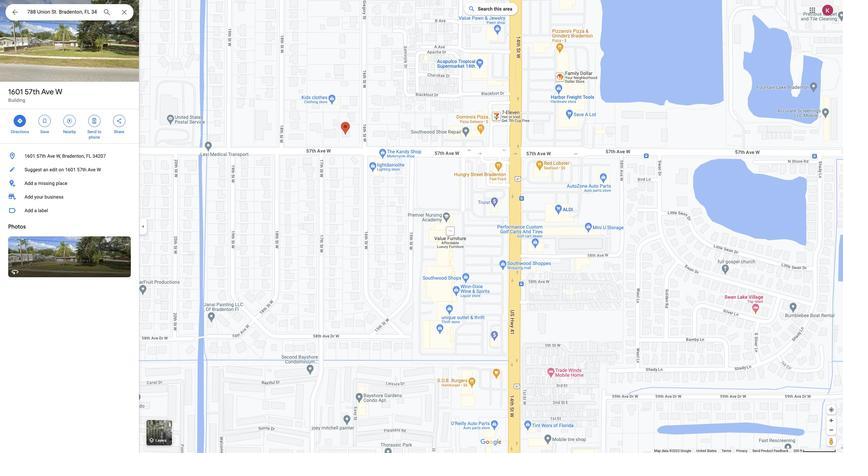 Task type: describe. For each thing, give the bounding box(es) containing it.
terms
[[722, 449, 732, 453]]

 search field
[[5, 4, 134, 22]]

missing
[[38, 181, 55, 186]]

suggest
[[25, 167, 42, 172]]

your
[[34, 194, 43, 200]]

add a missing place
[[25, 181, 67, 186]]

w inside '1601 57th ave w building'
[[55, 87, 62, 97]]

©2023
[[670, 449, 680, 453]]

1601 for w,
[[25, 153, 35, 159]]

1601 for w
[[8, 87, 23, 97]]

an
[[43, 167, 48, 172]]

ave for w,
[[47, 153, 55, 159]]

search this area
[[478, 6, 512, 12]]

788 Union St. Bradenton, FL 34203 field
[[5, 4, 134, 20]]

layers
[[156, 439, 167, 443]]

collapse side panel image
[[139, 223, 147, 230]]

200
[[794, 449, 799, 453]]

actions for 1601 57th ave w region
[[0, 109, 139, 143]]


[[42, 117, 48, 125]]

1601 57th ave w, bradenton, fl 34207 button
[[0, 149, 139, 163]]

fl
[[86, 153, 91, 159]]

suggest an edit on 1601 57th ave w
[[25, 167, 101, 172]]

photos
[[8, 224, 26, 230]]

label
[[38, 208, 48, 213]]

terms button
[[722, 449, 732, 453]]

map
[[654, 449, 661, 453]]

united
[[697, 449, 706, 453]]

add for add a missing place
[[25, 181, 33, 186]]

bradenton,
[[62, 153, 85, 159]]

add for add a label
[[25, 208, 33, 213]]

1601 57th ave w, bradenton, fl 34207
[[25, 153, 106, 159]]

suggest an edit on 1601 57th ave w button
[[0, 163, 139, 177]]

on
[[59, 167, 64, 172]]

 button
[[5, 4, 25, 22]]

1601 inside button
[[65, 167, 76, 172]]


[[17, 117, 23, 125]]

add your business
[[25, 194, 64, 200]]

feedback
[[774, 449, 789, 453]]

send to phone
[[87, 129, 101, 140]]

ave inside button
[[88, 167, 96, 172]]

57th for w,
[[36, 153, 46, 159]]

place
[[56, 181, 67, 186]]

add a label button
[[0, 204, 139, 217]]

united states button
[[697, 449, 717, 453]]

57th inside button
[[77, 167, 87, 172]]

show your location image
[[829, 407, 835, 413]]

business
[[45, 194, 64, 200]]

send product feedback button
[[753, 449, 789, 453]]

add your business link
[[0, 190, 139, 204]]


[[116, 117, 122, 125]]



Task type: locate. For each thing, give the bounding box(es) containing it.
states
[[707, 449, 717, 453]]


[[11, 7, 19, 17]]

a
[[34, 181, 37, 186], [34, 208, 37, 213]]

google account: kenny nguyen  
(kenny.nguyen@adept.ai) image
[[823, 5, 833, 16]]

1 a from the top
[[34, 181, 37, 186]]

add a label
[[25, 208, 48, 213]]

2 vertical spatial 57th
[[77, 167, 87, 172]]

directions
[[11, 129, 29, 134]]

ave for w
[[41, 87, 54, 97]]

0 vertical spatial a
[[34, 181, 37, 186]]

1601
[[8, 87, 23, 97], [25, 153, 35, 159], [65, 167, 76, 172]]

send inside button
[[753, 449, 760, 453]]

1 horizontal spatial w
[[97, 167, 101, 172]]

send left product
[[753, 449, 760, 453]]

57th up an
[[36, 153, 46, 159]]

footer
[[654, 449, 794, 453]]

0 vertical spatial 57th
[[25, 87, 40, 97]]

united states
[[697, 449, 717, 453]]

57th inside button
[[36, 153, 46, 159]]

add down suggest
[[25, 181, 33, 186]]

add inside add your business link
[[25, 194, 33, 200]]

send inside send to phone
[[87, 129, 97, 134]]

google maps element
[[0, 0, 843, 453]]

add for add your business
[[25, 194, 33, 200]]

search this area button
[[464, 3, 518, 15]]

ave down the fl at the left top of page
[[88, 167, 96, 172]]

1 horizontal spatial 1601
[[25, 153, 35, 159]]

product
[[761, 449, 773, 453]]

ft
[[800, 449, 803, 453]]


[[66, 117, 73, 125]]

add inside add a missing place button
[[25, 181, 33, 186]]

0 vertical spatial ave
[[41, 87, 54, 97]]

ave inside button
[[47, 153, 55, 159]]

a for label
[[34, 208, 37, 213]]

send product feedback
[[753, 449, 789, 453]]

0 horizontal spatial 1601
[[8, 87, 23, 97]]

add left 'your'
[[25, 194, 33, 200]]

zoom in image
[[829, 418, 834, 423]]

add left label at the top left of the page
[[25, 208, 33, 213]]

1 add from the top
[[25, 181, 33, 186]]

200 ft
[[794, 449, 803, 453]]

1 vertical spatial 57th
[[36, 153, 46, 159]]

share
[[114, 129, 124, 134]]

add
[[25, 181, 33, 186], [25, 194, 33, 200], [25, 208, 33, 213]]


[[91, 117, 97, 125]]

57th up building
[[25, 87, 40, 97]]

this
[[494, 6, 502, 12]]

add inside add a label button
[[25, 208, 33, 213]]

add a missing place button
[[0, 177, 139, 190]]

200 ft button
[[794, 449, 836, 453]]

2 vertical spatial ave
[[88, 167, 96, 172]]

2 vertical spatial add
[[25, 208, 33, 213]]

a for missing
[[34, 181, 37, 186]]

footer containing map data ©2023 google
[[654, 449, 794, 453]]

1 vertical spatial a
[[34, 208, 37, 213]]

ave
[[41, 87, 54, 97], [47, 153, 55, 159], [88, 167, 96, 172]]

send for send product feedback
[[753, 449, 760, 453]]

0 vertical spatial send
[[87, 129, 97, 134]]

privacy button
[[737, 449, 748, 453]]

0 vertical spatial add
[[25, 181, 33, 186]]

None field
[[27, 8, 97, 16]]

0 horizontal spatial send
[[87, 129, 97, 134]]

2 vertical spatial 1601
[[65, 167, 76, 172]]

to
[[98, 129, 101, 134]]

edit
[[49, 167, 57, 172]]

footer inside google maps element
[[654, 449, 794, 453]]

1 vertical spatial ave
[[47, 153, 55, 159]]

1 vertical spatial send
[[753, 449, 760, 453]]

zoom out image
[[829, 428, 834, 433]]

1 vertical spatial w
[[97, 167, 101, 172]]

w,
[[56, 153, 61, 159]]

0 horizontal spatial w
[[55, 87, 62, 97]]

2 a from the top
[[34, 208, 37, 213]]

area
[[503, 6, 512, 12]]

ave up the 
[[41, 87, 54, 97]]

search
[[478, 6, 493, 12]]

a left label at the top left of the page
[[34, 208, 37, 213]]

57th inside '1601 57th ave w building'
[[25, 87, 40, 97]]

2 horizontal spatial 1601
[[65, 167, 76, 172]]

1 vertical spatial add
[[25, 194, 33, 200]]

1601 57th ave w building
[[8, 87, 62, 103]]

1 horizontal spatial send
[[753, 449, 760, 453]]

0 vertical spatial w
[[55, 87, 62, 97]]

57th for w
[[25, 87, 40, 97]]

nearby
[[63, 129, 76, 134]]

ave inside '1601 57th ave w building'
[[41, 87, 54, 97]]

57th down the fl at the left top of page
[[77, 167, 87, 172]]

2 add from the top
[[25, 194, 33, 200]]

1601 inside '1601 57th ave w building'
[[8, 87, 23, 97]]

save
[[40, 129, 49, 134]]

3 add from the top
[[25, 208, 33, 213]]

1601 inside button
[[25, 153, 35, 159]]

ave left w,
[[47, 153, 55, 159]]

privacy
[[737, 449, 748, 453]]

show street view coverage image
[[827, 436, 837, 446]]

building
[[8, 97, 25, 103]]

1 vertical spatial 1601
[[25, 153, 35, 159]]

1601 57th ave w main content
[[0, 0, 139, 453]]

w inside button
[[97, 167, 101, 172]]

none field inside the 788 union st. bradenton, fl 34203 field
[[27, 8, 97, 16]]

34207
[[93, 153, 106, 159]]

phone
[[89, 135, 100, 140]]

1601 up suggest
[[25, 153, 35, 159]]

1601 right on
[[65, 167, 76, 172]]

map data ©2023 google
[[654, 449, 691, 453]]

google
[[681, 449, 691, 453]]

1601 up building
[[8, 87, 23, 97]]

a left missing
[[34, 181, 37, 186]]

send for send to phone
[[87, 129, 97, 134]]

send
[[87, 129, 97, 134], [753, 449, 760, 453]]

data
[[662, 449, 669, 453]]

57th
[[25, 87, 40, 97], [36, 153, 46, 159], [77, 167, 87, 172]]

send up the phone
[[87, 129, 97, 134]]

0 vertical spatial 1601
[[8, 87, 23, 97]]

w
[[55, 87, 62, 97], [97, 167, 101, 172]]



Task type: vqa. For each thing, say whether or not it's contained in the screenshot.
1601 to the right
yes



